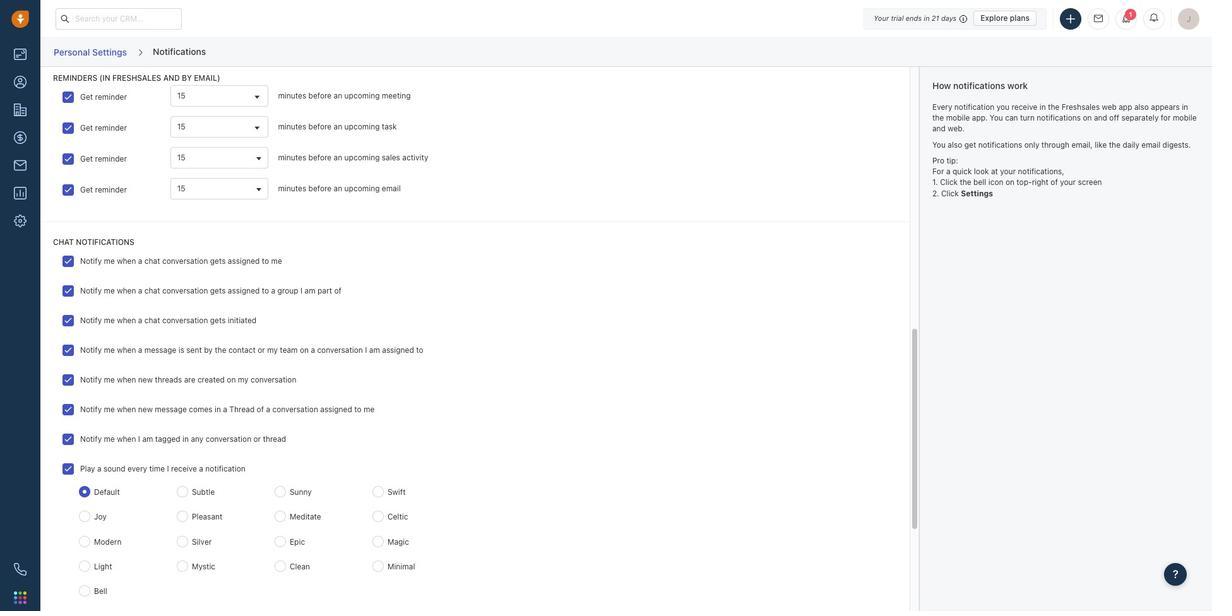 Task type: describe. For each thing, give the bounding box(es) containing it.
bell
[[94, 587, 107, 596]]

right
[[1033, 178, 1049, 187]]

0 horizontal spatial receive
[[171, 464, 197, 474]]

plans
[[1011, 13, 1030, 23]]

celtic
[[388, 512, 408, 522]]

3 15 from the top
[[177, 153, 185, 162]]

1 mobile from the left
[[947, 113, 970, 122]]

play
[[80, 464, 95, 474]]

time
[[149, 464, 165, 474]]

an for before an upcoming meeting
[[334, 91, 343, 100]]

1 vertical spatial email
[[382, 184, 401, 193]]

conversation down notify me when a chat conversation gets assigned to me
[[162, 286, 208, 296]]

(in
[[100, 73, 110, 83]]

every
[[128, 464, 147, 474]]

1 vertical spatial click
[[942, 189, 959, 198]]

minutes for before an upcoming sales activity
[[278, 153, 306, 162]]

me for notify me when a chat conversation gets assigned to me
[[104, 257, 115, 266]]

separately
[[1122, 113, 1159, 122]]

notify me when new message comes in a thread of a conversation assigned to me
[[80, 405, 375, 415]]

look
[[975, 167, 989, 176]]

created
[[198, 375, 225, 385]]

get for before an upcoming meeting
[[80, 92, 93, 102]]

15 link for minutes before an upcoming task
[[171, 117, 268, 137]]

me for notify me when i am tagged in any conversation or thread
[[104, 435, 115, 444]]

appears
[[1152, 102, 1180, 112]]

reminders (in freshsales and by email)
[[53, 73, 220, 83]]

pro
[[933, 156, 945, 166]]

every notification you receive in the freshsales web app also appears in the mobile app. you can turn notifications on and off separately for mobile and web.
[[933, 102, 1197, 133]]

chat
[[53, 238, 74, 247]]

conversation up notify me when a chat conversation gets assigned to a group i am part of
[[162, 257, 208, 266]]

is
[[179, 346, 184, 355]]

explore
[[981, 13, 1008, 23]]

notify for notify me when new message comes in a thread of a conversation assigned to me
[[80, 405, 102, 415]]

default
[[94, 488, 120, 497]]

initiated
[[228, 316, 257, 325]]

thread
[[263, 435, 286, 444]]

modern
[[94, 537, 122, 547]]

the right like
[[1110, 140, 1121, 149]]

receive inside every notification you receive in the freshsales web app also appears in the mobile app. you can turn notifications on and off separately for mobile and web.
[[1012, 102, 1038, 112]]

the down 'every'
[[933, 113, 945, 122]]

an for before an upcoming sales activity
[[334, 153, 343, 162]]

chat notifications
[[53, 238, 134, 247]]

me for notify me when new message comes in a thread of a conversation assigned to me
[[104, 405, 115, 415]]

web
[[1103, 102, 1117, 112]]

light
[[94, 562, 112, 571]]

personal settings link
[[53, 42, 128, 62]]

your
[[874, 14, 889, 22]]

new for threads
[[138, 375, 153, 385]]

for
[[1161, 113, 1171, 122]]

minutes for before an upcoming meeting
[[278, 91, 306, 100]]

thread
[[229, 405, 255, 415]]

personal settings
[[54, 47, 127, 57]]

swift
[[388, 488, 406, 497]]

how notifications work
[[933, 80, 1028, 91]]

notifications
[[76, 238, 134, 247]]

2 vertical spatial am
[[142, 435, 153, 444]]

1 vertical spatial or
[[254, 435, 261, 444]]

work
[[1008, 80, 1028, 91]]

how
[[933, 80, 952, 91]]

1 15 from the top
[[177, 91, 185, 100]]

settings inside "link"
[[92, 47, 127, 57]]

upcoming for email
[[345, 184, 380, 193]]

explore plans link
[[974, 11, 1037, 26]]

notify me when a message is sent by the contact or my team on a conversation i am assigned to
[[80, 346, 424, 355]]

upcoming for meeting
[[345, 91, 380, 100]]

for
[[933, 167, 945, 176]]

of inside pro tip: for a quick look at your notifications, 1. click the bell icon on top-right of your screen 2. click settings
[[1051, 178, 1059, 187]]

1 horizontal spatial by
[[204, 346, 213, 355]]

any
[[191, 435, 204, 444]]

every
[[933, 102, 953, 112]]

team
[[280, 346, 298, 355]]

when for notify me when new threads are created on my conversation
[[117, 375, 136, 385]]

notify for notify me when new threads are created on my conversation
[[80, 375, 102, 385]]

me for notify me when new threads are created on my conversation
[[104, 375, 115, 385]]

turn
[[1021, 113, 1035, 122]]

0 vertical spatial click
[[941, 178, 958, 187]]

0 vertical spatial notifications
[[954, 80, 1006, 91]]

sales
[[382, 153, 400, 162]]

2.
[[933, 189, 940, 198]]

at
[[992, 167, 999, 176]]

15 button for minutes before an upcoming email
[[170, 178, 269, 200]]

conversation down team
[[251, 375, 297, 385]]

app
[[1119, 102, 1133, 112]]

a inside pro tip: for a quick look at your notifications, 1. click the bell icon on top-right of your screen 2. click settings
[[947, 167, 951, 176]]

comes
[[189, 405, 213, 415]]

you also get notifications only through email, like the daily email digests.
[[933, 140, 1192, 149]]

15 button for minutes before an upcoming sales activity
[[170, 147, 269, 169]]

0 horizontal spatial also
[[948, 140, 963, 149]]

icon
[[989, 178, 1004, 187]]

part
[[318, 286, 332, 296]]

1 vertical spatial and
[[1095, 113, 1108, 122]]

also inside every notification you receive in the freshsales web app also appears in the mobile app. you can turn notifications on and off separately for mobile and web.
[[1135, 102, 1150, 112]]

trial
[[891, 14, 904, 22]]

settings inside pro tip: for a quick look at your notifications, 1. click the bell icon on top-right of your screen 2. click settings
[[962, 189, 994, 198]]

1.
[[933, 178, 939, 187]]

minutes before an upcoming task
[[278, 122, 397, 131]]

notification inside every notification you receive in the freshsales web app also appears in the mobile app. you can turn notifications on and off separately for mobile and web.
[[955, 102, 995, 112]]

notify me when new threads are created on my conversation
[[80, 375, 297, 385]]

2 vertical spatial notifications
[[979, 140, 1023, 149]]

notify for notify me when a chat conversation gets initiated
[[80, 316, 102, 325]]

notify for notify me when i am tagged in any conversation or thread
[[80, 435, 102, 444]]

when for notify me when a chat conversation gets assigned to me
[[117, 257, 136, 266]]

conversation right team
[[317, 346, 363, 355]]

task
[[382, 122, 397, 131]]

phone image
[[14, 563, 27, 576]]

before for before an upcoming sales activity
[[309, 153, 332, 162]]

conversation up thread
[[273, 405, 318, 415]]

play a sound every time i receive a notification
[[80, 464, 246, 474]]

notify me when i am tagged in any conversation or thread
[[80, 435, 286, 444]]

web.
[[948, 124, 965, 133]]

group
[[278, 286, 299, 296]]

0 vertical spatial or
[[258, 346, 265, 355]]

21
[[932, 14, 940, 22]]

notify for notify me when a chat conversation gets assigned to me
[[80, 257, 102, 266]]

on right created
[[227, 375, 236, 385]]

2 vertical spatial and
[[933, 124, 946, 133]]

magic
[[388, 537, 409, 547]]

the up through
[[1049, 102, 1060, 112]]

reminder for minutes before an upcoming sales activity
[[95, 154, 127, 164]]

ends
[[906, 14, 922, 22]]

when for notify me when a chat conversation gets assigned to a group i am part of
[[117, 286, 136, 296]]

message for is
[[145, 346, 176, 355]]

are
[[184, 375, 196, 385]]

get reminder for minutes before an upcoming sales activity
[[80, 154, 127, 164]]

1 link
[[1116, 8, 1138, 29]]

you
[[997, 102, 1010, 112]]



Task type: locate. For each thing, give the bounding box(es) containing it.
the inside pro tip: for a quick look at your notifications, 1. click the bell icon on top-right of your screen 2. click settings
[[960, 178, 972, 187]]

4 notify from the top
[[80, 346, 102, 355]]

notifications inside every notification you receive in the freshsales web app also appears in the mobile app. you can turn notifications on and off separately for mobile and web.
[[1037, 113, 1081, 122]]

before
[[309, 91, 332, 100], [309, 122, 332, 131], [309, 153, 332, 162], [309, 184, 332, 193]]

an for before an upcoming task
[[334, 122, 343, 131]]

get reminder for minutes before an upcoming email
[[80, 185, 127, 195]]

silver
[[192, 537, 212, 547]]

upcoming left meeting
[[345, 91, 380, 100]]

3 notify from the top
[[80, 316, 102, 325]]

contact
[[229, 346, 256, 355]]

notification up "app."
[[955, 102, 995, 112]]

0 vertical spatial of
[[1051, 178, 1059, 187]]

meditate
[[290, 512, 321, 522]]

3 chat from the top
[[145, 316, 160, 325]]

tagged
[[155, 435, 180, 444]]

3 reminder from the top
[[95, 154, 127, 164]]

1 horizontal spatial notification
[[955, 102, 995, 112]]

4 when from the top
[[117, 346, 136, 355]]

1 vertical spatial also
[[948, 140, 963, 149]]

1 15 button from the top
[[170, 147, 269, 169]]

1 horizontal spatial mobile
[[1174, 113, 1197, 122]]

1 vertical spatial receive
[[171, 464, 197, 474]]

new left threads
[[138, 375, 153, 385]]

personal
[[54, 47, 90, 57]]

tip:
[[947, 156, 959, 166]]

2 an from the top
[[334, 122, 343, 131]]

freshworks switcher image
[[14, 592, 27, 604]]

your left screen
[[1061, 178, 1076, 187]]

4 15 from the top
[[177, 184, 185, 193]]

minutes
[[278, 91, 306, 100], [278, 122, 306, 131], [278, 153, 306, 162], [278, 184, 306, 193]]

1 vertical spatial 15 button
[[170, 178, 269, 200]]

upcoming left task
[[345, 122, 380, 131]]

1 vertical spatial your
[[1061, 178, 1076, 187]]

assigned
[[228, 257, 260, 266], [228, 286, 260, 296], [382, 346, 414, 355], [320, 405, 352, 415]]

1 an from the top
[[334, 91, 343, 100]]

2 mobile from the left
[[1174, 113, 1197, 122]]

to
[[262, 257, 269, 266], [262, 286, 269, 296], [416, 346, 424, 355], [354, 405, 362, 415]]

4 before from the top
[[309, 184, 332, 193]]

minutes before an upcoming meeting
[[278, 91, 411, 100]]

2 before from the top
[[309, 122, 332, 131]]

0 vertical spatial 15 link
[[171, 86, 268, 106]]

a
[[947, 167, 951, 176], [138, 257, 142, 266], [138, 286, 142, 296], [271, 286, 276, 296], [138, 316, 142, 325], [138, 346, 142, 355], [311, 346, 315, 355], [223, 405, 227, 415], [266, 405, 270, 415], [97, 464, 101, 474], [199, 464, 203, 474]]

2 15 link from the top
[[171, 117, 268, 137]]

5 notify from the top
[[80, 375, 102, 385]]

0 vertical spatial also
[[1135, 102, 1150, 112]]

2 gets from the top
[[210, 286, 226, 296]]

sound
[[104, 464, 126, 474]]

1
[[1129, 10, 1133, 18]]

gets
[[210, 257, 226, 266], [210, 286, 226, 296], [210, 316, 226, 325]]

and
[[163, 73, 180, 83], [1095, 113, 1108, 122], [933, 124, 946, 133]]

settings
[[92, 47, 127, 57], [962, 189, 994, 198]]

minimal
[[388, 562, 415, 571]]

and left web.
[[933, 124, 946, 133]]

new up notify me when i am tagged in any conversation or thread
[[138, 405, 153, 415]]

3 minutes from the top
[[278, 153, 306, 162]]

2 vertical spatial gets
[[210, 316, 226, 325]]

2 new from the top
[[138, 405, 153, 415]]

upcoming for task
[[345, 122, 380, 131]]

1 horizontal spatial freshsales
[[1062, 102, 1100, 112]]

notify for notify me when a message is sent by the contact or my team on a conversation i am assigned to
[[80, 346, 102, 355]]

1 minutes from the top
[[278, 91, 306, 100]]

email right daily
[[1142, 140, 1161, 149]]

1 horizontal spatial your
[[1061, 178, 1076, 187]]

4 get from the top
[[80, 185, 93, 195]]

mobile
[[947, 113, 970, 122], [1174, 113, 1197, 122]]

1 get from the top
[[80, 92, 93, 102]]

1 horizontal spatial of
[[334, 286, 342, 296]]

when for notify me when new message comes in a thread of a conversation assigned to me
[[117, 405, 136, 415]]

1 vertical spatial notifications
[[1037, 113, 1081, 122]]

the left contact
[[215, 346, 226, 355]]

0 horizontal spatial am
[[142, 435, 153, 444]]

0 vertical spatial freshsales
[[112, 73, 161, 83]]

0 vertical spatial email
[[1142, 140, 1161, 149]]

1 horizontal spatial you
[[990, 113, 1004, 122]]

2 15 from the top
[[177, 122, 185, 131]]

am
[[305, 286, 316, 296], [369, 346, 380, 355], [142, 435, 153, 444]]

notify me when a chat conversation gets initiated
[[80, 316, 257, 325]]

1 vertical spatial am
[[369, 346, 380, 355]]

chat for notify me when a chat conversation gets assigned to me
[[145, 257, 160, 266]]

can
[[1006, 113, 1019, 122]]

1 vertical spatial of
[[334, 286, 342, 296]]

2 upcoming from the top
[[345, 122, 380, 131]]

5 when from the top
[[117, 375, 136, 385]]

when for notify me when a chat conversation gets initiated
[[117, 316, 136, 325]]

2 when from the top
[[117, 286, 136, 296]]

get reminder for minutes before an upcoming meeting
[[80, 92, 127, 102]]

3 when from the top
[[117, 316, 136, 325]]

by right sent
[[204, 346, 213, 355]]

or
[[258, 346, 265, 355], [254, 435, 261, 444]]

get for before an upcoming sales activity
[[80, 154, 93, 164]]

message for comes
[[155, 405, 187, 415]]

or right contact
[[258, 346, 265, 355]]

subtle
[[192, 488, 215, 497]]

0 vertical spatial your
[[1001, 167, 1016, 176]]

upcoming left sales
[[345, 153, 380, 162]]

1 vertical spatial settings
[[962, 189, 994, 198]]

minutes for before an upcoming task
[[278, 122, 306, 131]]

1 when from the top
[[117, 257, 136, 266]]

0 horizontal spatial settings
[[92, 47, 127, 57]]

notifications
[[153, 46, 206, 57]]

15 link for minutes before an upcoming meeting
[[171, 86, 268, 106]]

message down threads
[[155, 405, 187, 415]]

1 vertical spatial freshsales
[[1062, 102, 1100, 112]]

0 vertical spatial notification
[[955, 102, 995, 112]]

notifications up at
[[979, 140, 1023, 149]]

phone element
[[8, 557, 33, 582]]

click right 2.
[[942, 189, 959, 198]]

0 horizontal spatial of
[[257, 405, 264, 415]]

epic
[[290, 537, 305, 547]]

notifications up you
[[954, 80, 1006, 91]]

1 get reminder from the top
[[80, 92, 127, 102]]

4 an from the top
[[334, 184, 343, 193]]

1 horizontal spatial receive
[[1012, 102, 1038, 112]]

before down the minutes before an upcoming task
[[309, 153, 332, 162]]

1 horizontal spatial also
[[1135, 102, 1150, 112]]

1 vertical spatial 15 link
[[171, 117, 268, 137]]

0 horizontal spatial email
[[382, 184, 401, 193]]

2 reminder from the top
[[95, 123, 127, 133]]

mobile right for on the right
[[1174, 113, 1197, 122]]

of right part
[[334, 286, 342, 296]]

1 vertical spatial notification
[[205, 464, 246, 474]]

0 vertical spatial message
[[145, 346, 176, 355]]

6 notify from the top
[[80, 405, 102, 415]]

0 horizontal spatial notification
[[205, 464, 246, 474]]

click right 1.
[[941, 178, 958, 187]]

1 vertical spatial my
[[238, 375, 249, 385]]

notify me when a chat conversation gets assigned to me
[[80, 257, 282, 266]]

7 when from the top
[[117, 435, 136, 444]]

notify for notify me when a chat conversation gets assigned to a group i am part of
[[80, 286, 102, 296]]

an down minutes before an upcoming meeting
[[334, 122, 343, 131]]

get reminder for minutes before an upcoming task
[[80, 123, 127, 133]]

gets for me
[[210, 257, 226, 266]]

me for notify me when a chat conversation gets assigned to a group i am part of
[[104, 286, 115, 296]]

reminder
[[95, 92, 127, 102], [95, 123, 127, 133], [95, 154, 127, 164], [95, 185, 127, 195]]

notifications
[[954, 80, 1006, 91], [1037, 113, 1081, 122], [979, 140, 1023, 149]]

2 15 button from the top
[[170, 178, 269, 200]]

0 horizontal spatial you
[[933, 140, 946, 149]]

new
[[138, 375, 153, 385], [138, 405, 153, 415]]

2 notify from the top
[[80, 286, 102, 296]]

0 horizontal spatial your
[[1001, 167, 1016, 176]]

1 vertical spatial gets
[[210, 286, 226, 296]]

of right right
[[1051, 178, 1059, 187]]

i
[[301, 286, 303, 296], [365, 346, 367, 355], [138, 435, 140, 444], [167, 464, 169, 474]]

1 horizontal spatial my
[[267, 346, 278, 355]]

sunny
[[290, 488, 312, 497]]

upcoming for sales
[[345, 153, 380, 162]]

joy
[[94, 512, 107, 522]]

2 horizontal spatial and
[[1095, 113, 1108, 122]]

the down quick
[[960, 178, 972, 187]]

on left off
[[1084, 113, 1092, 122]]

notifications up you also get notifications only through email, like the daily email digests.
[[1037, 113, 1081, 122]]

notify me when a chat conversation gets assigned to a group i am part of
[[80, 286, 342, 296]]

click
[[941, 178, 958, 187], [942, 189, 959, 198]]

on
[[1084, 113, 1092, 122], [1006, 178, 1015, 187], [300, 346, 309, 355], [227, 375, 236, 385]]

your trial ends in 21 days
[[874, 14, 957, 22]]

gets left initiated
[[210, 316, 226, 325]]

0 horizontal spatial my
[[238, 375, 249, 385]]

in
[[924, 14, 930, 22], [1040, 102, 1046, 112], [1183, 102, 1189, 112], [215, 405, 221, 415], [183, 435, 189, 444]]

minutes before an upcoming email
[[278, 184, 401, 193]]

gets down notify me when a chat conversation gets assigned to me
[[210, 286, 226, 296]]

0 vertical spatial and
[[163, 73, 180, 83]]

1 horizontal spatial and
[[933, 124, 946, 133]]

settings up (in
[[92, 47, 127, 57]]

on inside pro tip: for a quick look at your notifications, 1. click the bell icon on top-right of your screen 2. click settings
[[1006, 178, 1015, 187]]

0 vertical spatial new
[[138, 375, 153, 385]]

email,
[[1072, 140, 1093, 149]]

reminder for minutes before an upcoming meeting
[[95, 92, 127, 102]]

0 horizontal spatial freshsales
[[112, 73, 161, 83]]

1 reminder from the top
[[95, 92, 127, 102]]

pro tip: for a quick look at your notifications, 1. click the bell icon on top-right of your screen 2. click settings
[[933, 156, 1103, 198]]

0 horizontal spatial by
[[182, 73, 192, 83]]

chat for notify me when a chat conversation gets assigned to a group i am part of
[[145, 286, 160, 296]]

1 horizontal spatial settings
[[962, 189, 994, 198]]

2 vertical spatial chat
[[145, 316, 160, 325]]

also
[[1135, 102, 1150, 112], [948, 140, 963, 149]]

2 minutes from the top
[[278, 122, 306, 131]]

2 get from the top
[[80, 123, 93, 133]]

2 horizontal spatial am
[[369, 346, 380, 355]]

Search your CRM... text field
[[56, 8, 182, 29]]

2 vertical spatial of
[[257, 405, 264, 415]]

your right at
[[1001, 167, 1016, 176]]

7 notify from the top
[[80, 435, 102, 444]]

also up separately
[[1135, 102, 1150, 112]]

settings down bell
[[962, 189, 994, 198]]

3 an from the top
[[334, 153, 343, 162]]

conversation up is in the left bottom of the page
[[162, 316, 208, 325]]

1 vertical spatial message
[[155, 405, 187, 415]]

0 vertical spatial chat
[[145, 257, 160, 266]]

days
[[942, 14, 957, 22]]

freshsales
[[112, 73, 161, 83], [1062, 102, 1100, 112]]

1 15 link from the top
[[171, 86, 268, 106]]

an down minutes before an upcoming sales activity
[[334, 184, 343, 193]]

on inside every notification you receive in the freshsales web app also appears in the mobile app. you can turn notifications on and off separately for mobile and web.
[[1084, 113, 1092, 122]]

0 vertical spatial gets
[[210, 257, 226, 266]]

when for notify me when i am tagged in any conversation or thread
[[117, 435, 136, 444]]

receive right time
[[171, 464, 197, 474]]

activity
[[403, 153, 429, 162]]

email
[[1142, 140, 1161, 149], [382, 184, 401, 193]]

notifications,
[[1019, 167, 1065, 176]]

email)
[[194, 73, 220, 83]]

0 horizontal spatial mobile
[[947, 113, 970, 122]]

notification
[[955, 102, 995, 112], [205, 464, 246, 474]]

before down minutes before an upcoming meeting
[[309, 122, 332, 131]]

2 horizontal spatial of
[[1051, 178, 1059, 187]]

digests.
[[1163, 140, 1192, 149]]

2 get reminder from the top
[[80, 123, 127, 133]]

6 when from the top
[[117, 405, 136, 415]]

1 before from the top
[[309, 91, 332, 100]]

on right icon
[[1006, 178, 1015, 187]]

conversation down notify me when new message comes in a thread of a conversation assigned to me
[[206, 435, 251, 444]]

my left team
[[267, 346, 278, 355]]

only
[[1025, 140, 1040, 149]]

an up the minutes before an upcoming task
[[334, 91, 343, 100]]

new for message
[[138, 405, 153, 415]]

1 vertical spatial chat
[[145, 286, 160, 296]]

gets for a
[[210, 286, 226, 296]]

on right team
[[300, 346, 309, 355]]

4 upcoming from the top
[[345, 184, 380, 193]]

my down contact
[[238, 375, 249, 385]]

3 get reminder from the top
[[80, 154, 127, 164]]

freshsales right (in
[[112, 73, 161, 83]]

reminder for minutes before an upcoming email
[[95, 185, 127, 195]]

or left thread
[[254, 435, 261, 444]]

3 before from the top
[[309, 153, 332, 162]]

gets up notify me when a chat conversation gets assigned to a group i am part of
[[210, 257, 226, 266]]

1 gets from the top
[[210, 257, 226, 266]]

0 vertical spatial by
[[182, 73, 192, 83]]

reminders
[[53, 73, 97, 83]]

message
[[145, 346, 176, 355], [155, 405, 187, 415]]

2 chat from the top
[[145, 286, 160, 296]]

mobile up web.
[[947, 113, 970, 122]]

bell
[[974, 178, 987, 187]]

pleasant
[[192, 512, 223, 522]]

quick
[[953, 167, 972, 176]]

before down minutes before an upcoming sales activity
[[309, 184, 332, 193]]

1 notify from the top
[[80, 257, 102, 266]]

me for notify me when a message is sent by the contact or my team on a conversation i am assigned to
[[104, 346, 115, 355]]

1 horizontal spatial email
[[1142, 140, 1161, 149]]

1 vertical spatial new
[[138, 405, 153, 415]]

of right thread
[[257, 405, 264, 415]]

reminder for minutes before an upcoming task
[[95, 123, 127, 133]]

off
[[1110, 113, 1120, 122]]

3 upcoming from the top
[[345, 153, 380, 162]]

get for before an upcoming task
[[80, 123, 93, 133]]

when
[[117, 257, 136, 266], [117, 286, 136, 296], [117, 316, 136, 325], [117, 346, 136, 355], [117, 375, 136, 385], [117, 405, 136, 415], [117, 435, 136, 444]]

4 reminder from the top
[[95, 185, 127, 195]]

freshsales inside every notification you receive in the freshsales web app also appears in the mobile app. you can turn notifications on and off separately for mobile and web.
[[1062, 102, 1100, 112]]

4 minutes from the top
[[278, 184, 306, 193]]

you
[[990, 113, 1004, 122], [933, 140, 946, 149]]

you up pro
[[933, 140, 946, 149]]

also left get
[[948, 140, 963, 149]]

15
[[177, 91, 185, 100], [177, 122, 185, 131], [177, 153, 185, 162], [177, 184, 185, 193]]

through
[[1042, 140, 1070, 149]]

1 upcoming from the top
[[345, 91, 380, 100]]

notification up subtle
[[205, 464, 246, 474]]

0 vertical spatial my
[[267, 346, 278, 355]]

1 new from the top
[[138, 375, 153, 385]]

1 vertical spatial you
[[933, 140, 946, 149]]

your
[[1001, 167, 1016, 176], [1061, 178, 1076, 187]]

0 vertical spatial am
[[305, 286, 316, 296]]

message left is in the left bottom of the page
[[145, 346, 176, 355]]

by left email)
[[182, 73, 192, 83]]

1 vertical spatial by
[[204, 346, 213, 355]]

get reminder
[[80, 92, 127, 102], [80, 123, 127, 133], [80, 154, 127, 164], [80, 185, 127, 195]]

like
[[1095, 140, 1108, 149]]

when for notify me when a message is sent by the contact or my team on a conversation i am assigned to
[[117, 346, 136, 355]]

before for before an upcoming meeting
[[309, 91, 332, 100]]

upcoming down minutes before an upcoming sales activity
[[345, 184, 380, 193]]

get
[[965, 140, 977, 149]]

0 vertical spatial receive
[[1012, 102, 1038, 112]]

before for before an upcoming task
[[309, 122, 332, 131]]

you down you
[[990, 113, 1004, 122]]

3 get from the top
[[80, 154, 93, 164]]

app.
[[973, 113, 988, 122]]

chat for notify me when a chat conversation gets initiated
[[145, 316, 160, 325]]

clean
[[290, 562, 310, 571]]

freshsales left web
[[1062, 102, 1100, 112]]

0 vertical spatial settings
[[92, 47, 127, 57]]

receive up turn
[[1012, 102, 1038, 112]]

daily
[[1123, 140, 1140, 149]]

top-
[[1017, 178, 1033, 187]]

and left off
[[1095, 113, 1108, 122]]

before up the minutes before an upcoming task
[[309, 91, 332, 100]]

0 vertical spatial 15 button
[[170, 147, 269, 169]]

0 horizontal spatial and
[[163, 73, 180, 83]]

email down sales
[[382, 184, 401, 193]]

4 get reminder from the top
[[80, 185, 127, 195]]

1 horizontal spatial am
[[305, 286, 316, 296]]

3 gets from the top
[[210, 316, 226, 325]]

screen
[[1079, 178, 1103, 187]]

you inside every notification you receive in the freshsales web app also appears in the mobile app. you can turn notifications on and off separately for mobile and web.
[[990, 113, 1004, 122]]

and down notifications
[[163, 73, 180, 83]]

0 vertical spatial you
[[990, 113, 1004, 122]]

me for notify me when a chat conversation gets initiated
[[104, 316, 115, 325]]

1 chat from the top
[[145, 257, 160, 266]]

meeting
[[382, 91, 411, 100]]

an down the minutes before an upcoming task
[[334, 153, 343, 162]]



